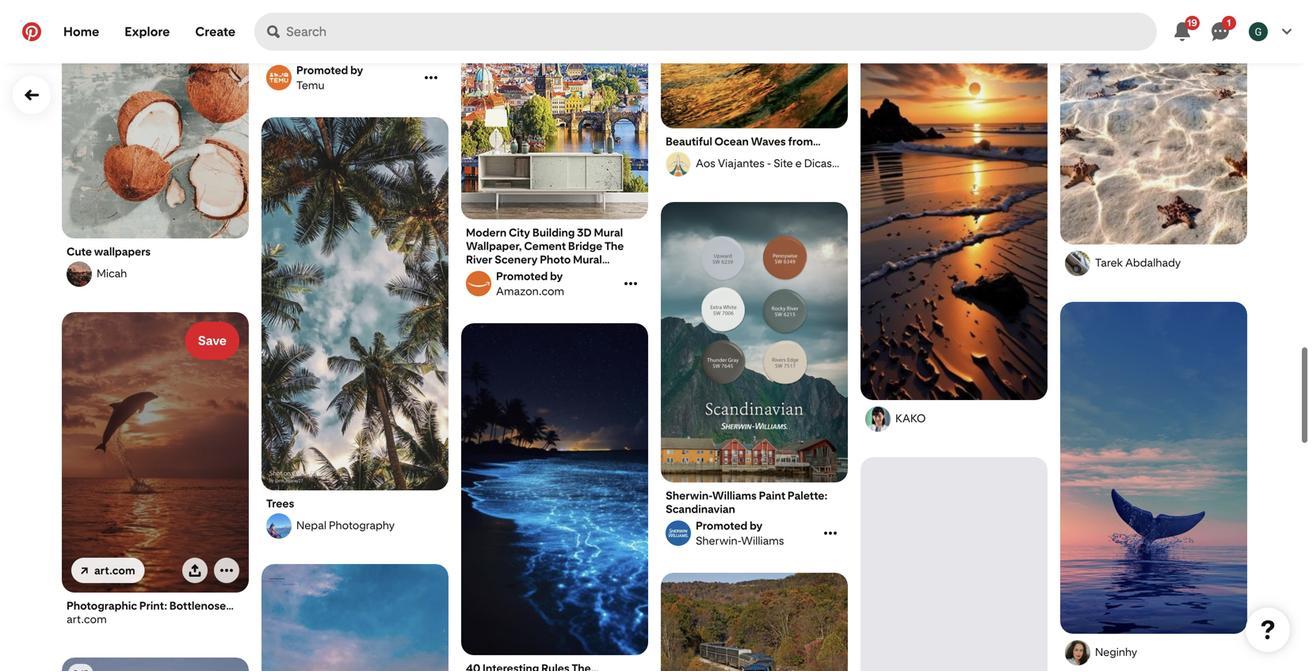 Task type: locate. For each thing, give the bounding box(es) containing it.
1 vertical spatial art.com
[[67, 613, 107, 626]]

1 vertical spatial art.com link
[[67, 613, 244, 626]]

tarek abdalhady link
[[1063, 251, 1246, 277]]

search icon image
[[267, 25, 280, 38]]

sherwin- for sherwin-williams
[[696, 534, 742, 548]]

sherwin- inside sherwin-williams "link"
[[696, 534, 742, 548]]

home
[[63, 24, 99, 39]]

tarek
[[1096, 256, 1124, 270]]

this contains an image of: image
[[1061, 0, 1248, 245], [861, 26, 1048, 400], [1061, 302, 1248, 635], [262, 565, 449, 672]]

art.com down link image
[[67, 613, 107, 626]]

there's a palette for every aesthetic. order a peel & stick sample in your favorite color to see how it looks in your space. #sherwinwilliams #paint #painting #diy #renovation #decor #interiordesign #colorpalette #scandinavian #scandinavianstyle #scandinavianaesthetic #scandi image
[[661, 202, 848, 483]]

sherwin-
[[666, 489, 713, 503], [696, 534, 742, 548]]

art.com link
[[71, 558, 145, 584], [67, 613, 244, 626]]

kako link
[[863, 407, 1046, 432]]

williams left paint
[[713, 489, 757, 503]]

save
[[198, 333, 227, 348]]

trees
[[266, 497, 294, 511]]

neginhy link
[[1063, 641, 1246, 666]]

micah
[[97, 267, 127, 280]]

sherwin- for sherwin-williams paint palette: scandinavian
[[666, 489, 713, 503]]

temu link
[[264, 63, 421, 92]]

williams for sherwin-williams
[[742, 534, 785, 548]]

nepal photography link
[[264, 514, 446, 539]]

create link
[[183, 13, 248, 51]]

sherwin- inside sherwin-williams paint palette: scandinavian
[[666, 489, 713, 503]]

williams inside sherwin-williams "link"
[[742, 534, 785, 548]]

sherwin- down the scandinavian
[[696, 534, 742, 548]]

nepal
[[297, 519, 327, 532]]

19 button
[[1164, 13, 1202, 51]]

sherwin- up sherwin-williams "link"
[[666, 489, 713, 503]]

this contains an image of: 40 interesting rules the kardashians have to follow while filming image
[[461, 324, 649, 656]]

photography
[[329, 519, 395, 532]]

0 vertical spatial sherwin-
[[666, 489, 713, 503]]

create
[[195, 24, 236, 39]]

19
[[1188, 17, 1198, 28]]

1 vertical spatial sherwin-
[[696, 534, 742, 548]]

williams
[[713, 489, 757, 503], [742, 534, 785, 548]]

williams down sherwin-williams paint palette: scandinavian link
[[742, 534, 785, 548]]

explore
[[125, 24, 170, 39]]

art.com right link image
[[94, 564, 135, 578]]

0 vertical spatial williams
[[713, 489, 757, 503]]

1 vertical spatial williams
[[742, 534, 785, 548]]

palette:
[[788, 489, 828, 503]]

williams inside sherwin-williams paint palette: scandinavian
[[713, 489, 757, 503]]

link image
[[81, 568, 88, 575]]

abdalhady
[[1126, 256, 1182, 270]]

art.com
[[94, 564, 135, 578], [67, 613, 107, 626]]



Task type: vqa. For each thing, say whether or not it's contained in the screenshot.
is inside the I'D HAVE A BLACK ONE IN MY HANDS IF I HAD THIS KIND OF TALENT. 😍 I LOVED THE PIANO TOO. COULD YOU TELL ME WHAT BEAUTIFUL SONG IS THAT, PLEASE?
no



Task type: describe. For each thing, give the bounding box(es) containing it.
this contains an image of: trees image
[[262, 117, 449, 491]]

amazon.com
[[496, 285, 565, 298]]

cute wallpapers link
[[67, 245, 244, 258]]

kako
[[896, 412, 926, 425]]

Search text field
[[286, 13, 1158, 51]]

williams for sherwin-williams paint palette: scandinavian
[[713, 489, 757, 503]]

temu
[[297, 78, 325, 92]]

wallpapers
[[94, 245, 151, 258]]

explore link
[[112, 13, 183, 51]]

this contains an image of: photographic print: bottlenose dolphins, caribbean sea, near roatan, honduras by stuart westmorland : 36x24in image
[[62, 312, 249, 593]]

tarek abdalhady
[[1096, 256, 1182, 270]]

nepal photography
[[297, 519, 395, 532]]

scandinavian
[[666, 503, 736, 516]]

cute wallpapers
[[67, 245, 151, 258]]

sherwin-williams paint palette: scandinavian link
[[666, 489, 844, 516]]

amazon.com link
[[464, 270, 621, 298]]

1 button
[[1202, 13, 1240, 51]]

neginhy
[[1096, 646, 1138, 659]]

cute
[[67, 245, 92, 258]]

this contains an image of: image for tarek abdalhady
[[1061, 0, 1248, 245]]

trees link
[[266, 497, 444, 511]]

sherwin-williams
[[696, 534, 785, 548]]

0 vertical spatial art.com
[[94, 564, 135, 578]]

did you know amtrak services over 500 destinations across the u.s.? it's true! with so many places to see and explore, there's bound to be a station near you. plus, with spacious seating and plenty of legroom, you can get to your destination in comfort and with ease. check it out today and book your next adventure on amtrak. image
[[661, 573, 848, 672]]

this contains: modern city building 3d mural wallpaper, cement bridge the river scenery photo mural wallpapers, mural hd photo for living room tv sofa bedroom 169" by 118" image
[[461, 33, 649, 220]]

save button
[[185, 322, 239, 360]]

this contains an image of: image for neginhy
[[1061, 302, 1248, 635]]

paint
[[759, 489, 786, 503]]

home link
[[51, 13, 112, 51]]

this contains an image of: ocean life 🌈😺 image
[[62, 658, 249, 672]]

this contains an image of: beautiful ocean waves from incredible perspectives image
[[661, 0, 848, 129]]

this contains an image of: cute wallpapers image
[[62, 0, 249, 239]]

this contains an image of: image for kako
[[861, 26, 1048, 400]]

sherwin-williams paint palette: scandinavian
[[666, 489, 828, 516]]

greg robinson image
[[1250, 22, 1269, 41]]

0 vertical spatial art.com link
[[71, 558, 145, 584]]

1
[[1228, 17, 1232, 28]]

micah link
[[64, 262, 247, 287]]

sherwin-williams link
[[664, 519, 821, 548]]



